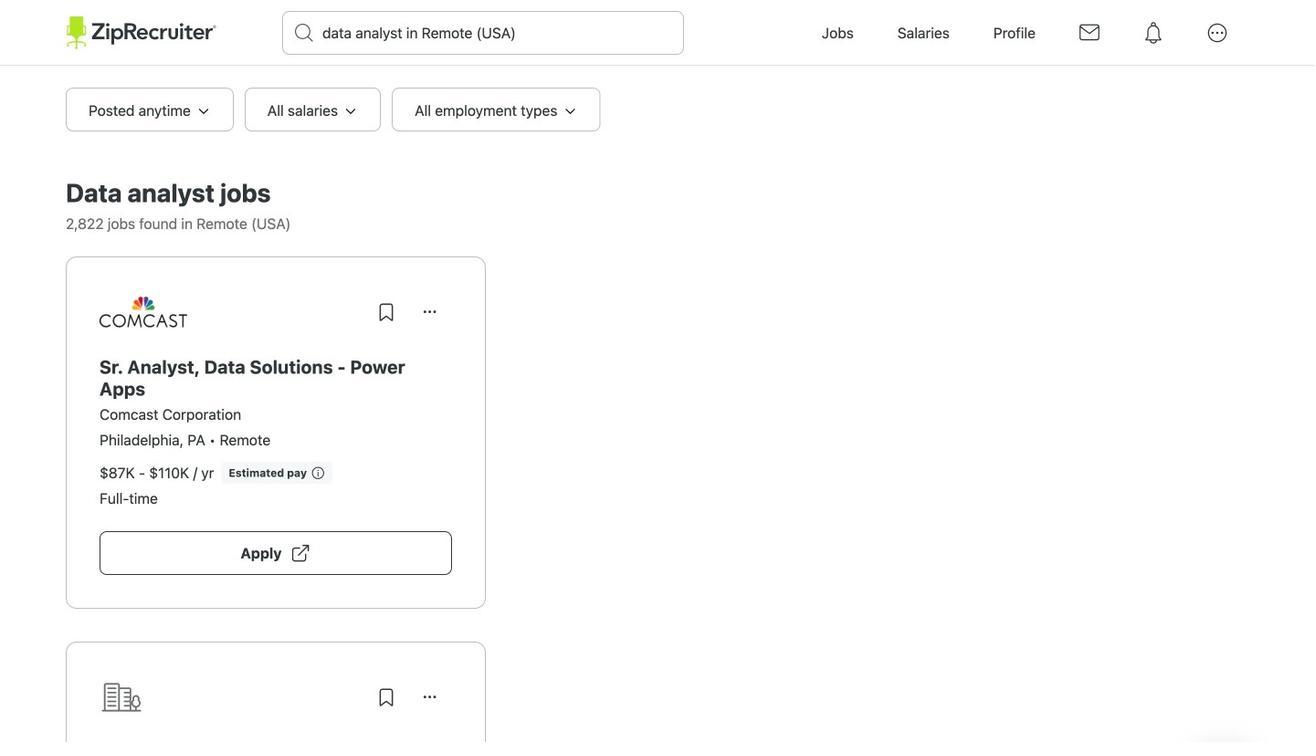 Task type: describe. For each thing, give the bounding box(es) containing it.
ziprecruiter image
[[66, 16, 217, 49]]

menu image
[[1197, 12, 1239, 54]]

1 save job for later image from the top
[[376, 302, 398, 324]]



Task type: locate. For each thing, give the bounding box(es) containing it.
None button
[[409, 291, 452, 334], [409, 676, 452, 720], [409, 291, 452, 334], [409, 676, 452, 720]]

0 vertical spatial save job for later image
[[376, 302, 398, 324]]

2 save job for later image from the top
[[376, 687, 398, 709]]

Search job title or keyword search field
[[283, 12, 684, 54]]

save job for later image
[[376, 302, 398, 324], [376, 687, 398, 709]]

main element
[[66, 0, 1250, 66]]

sr. analyst, data solutions - power apps image
[[100, 297, 187, 328]]

notifications image
[[1133, 12, 1175, 54]]

sr. analyst, data solutions - power apps element
[[100, 356, 452, 400]]

1 vertical spatial save job for later image
[[376, 687, 398, 709]]



Task type: vqa. For each thing, say whether or not it's contained in the screenshot.
Quick for Project Manager and Business Development
no



